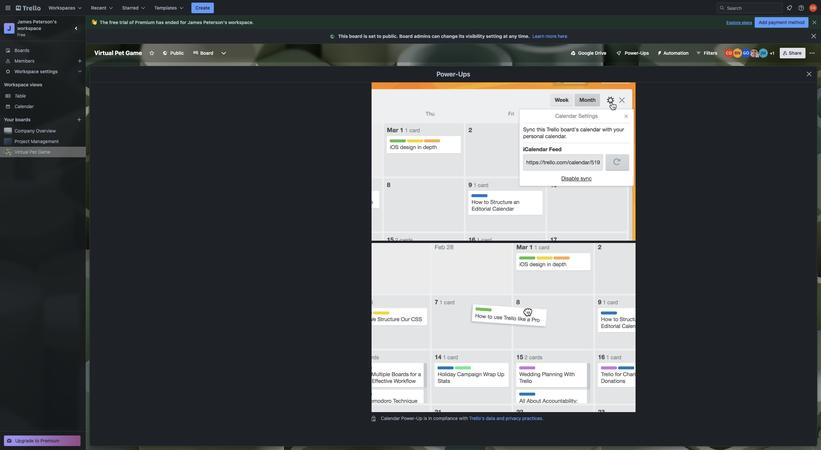 Task type: locate. For each thing, give the bounding box(es) containing it.
1 vertical spatial virtual pet game
[[15, 149, 50, 155]]

0 vertical spatial virtual pet game
[[94, 50, 142, 56]]

sm image
[[654, 48, 664, 57]]

james peterson (jamespeterson93) image
[[750, 49, 759, 58]]

primary element
[[0, 0, 821, 16]]

is left set
[[364, 33, 367, 39]]

game left star or unstar board icon
[[126, 50, 142, 56]]

trello's
[[469, 416, 485, 422]]

screenshot image
[[372, 72, 636, 241], [372, 243, 636, 413]]

1 horizontal spatial game
[[126, 50, 142, 56]]

automation
[[664, 50, 689, 56]]

👋
[[91, 19, 97, 25]]

calendar link
[[15, 103, 82, 110]]

.
[[252, 19, 254, 25], [542, 416, 544, 422]]

1 vertical spatial power-
[[437, 70, 458, 78]]

1 vertical spatial workspace
[[4, 82, 29, 87]]

0 horizontal spatial virtual
[[15, 149, 28, 155]]

1 horizontal spatial is
[[424, 416, 427, 422]]

in
[[428, 416, 432, 422]]

up
[[416, 416, 423, 422]]

pet down project management
[[30, 149, 37, 155]]

any
[[509, 33, 517, 39]]

calendar inside calendar link
[[15, 104, 34, 109]]

👋 the free trial of premium has ended for james peterson's workspace .
[[91, 19, 254, 25]]

of
[[129, 19, 134, 25]]

christina overa (christinaovera) image
[[809, 4, 817, 12], [724, 49, 734, 58]]

0 horizontal spatial power-ups
[[437, 70, 470, 78]]

to right the 'upgrade' on the left bottom of the page
[[35, 438, 39, 444]]

explore plans
[[727, 20, 752, 25]]

0 horizontal spatial virtual pet game
[[15, 149, 50, 155]]

trello's data and privacy practices link
[[469, 416, 542, 422]]

peterson's inside james peterson's workspace free
[[33, 19, 57, 24]]

2 vertical spatial power-
[[401, 416, 416, 422]]

2 screenshot image from the top
[[372, 243, 636, 413]]

company overview
[[15, 128, 56, 134]]

workspace
[[15, 69, 39, 74], [4, 82, 29, 87]]

1 horizontal spatial ups
[[640, 50, 649, 56]]

0 vertical spatial screenshot image
[[372, 72, 636, 241]]

board link
[[189, 48, 217, 58]]

banner
[[86, 16, 821, 29]]

0 vertical spatial power-
[[625, 50, 640, 56]]

0 horizontal spatial .
[[252, 19, 254, 25]]

0 vertical spatial calendar
[[15, 104, 34, 109]]

0 vertical spatial pet
[[115, 50, 124, 56]]

1 vertical spatial workspace
[[17, 25, 41, 31]]

1 horizontal spatial .
[[542, 416, 544, 422]]

premium inside upgrade to premium link
[[40, 438, 59, 444]]

sm image
[[329, 33, 338, 40]]

workspace inside dropdown button
[[15, 69, 39, 74]]

calendar left up
[[381, 416, 400, 422]]

virtual pet game inside text field
[[94, 50, 142, 56]]

0 horizontal spatial calendar
[[15, 104, 34, 109]]

1 horizontal spatial power-ups
[[625, 50, 649, 56]]

boards
[[15, 117, 31, 122]]

upgrade
[[15, 438, 34, 444]]

premium right of
[[135, 19, 155, 25]]

1 horizontal spatial calendar
[[381, 416, 400, 422]]

filters button
[[694, 48, 719, 58]]

peterson's down create button
[[203, 19, 227, 25]]

premium right the 'upgrade' on the left bottom of the page
[[40, 438, 59, 444]]

drive
[[595, 50, 606, 56]]

workspace for workspace settings
[[15, 69, 39, 74]]

workspace navigation collapse icon image
[[72, 24, 81, 33]]

learn more here link
[[530, 33, 567, 39]]

starred button
[[118, 3, 149, 13]]

1 vertical spatial calendar
[[381, 416, 400, 422]]

google drive icon image
[[571, 51, 576, 55]]

0 horizontal spatial is
[[364, 33, 367, 39]]

virtual inside virtual pet game text field
[[94, 50, 113, 56]]

1 horizontal spatial virtual
[[94, 50, 113, 56]]

0 vertical spatial ups
[[640, 50, 649, 56]]

virtual pet game down project management
[[15, 149, 50, 155]]

1 vertical spatial is
[[424, 416, 427, 422]]

pet inside text field
[[115, 50, 124, 56]]

game
[[126, 50, 142, 56], [38, 149, 50, 155]]

1 vertical spatial ups
[[458, 70, 470, 78]]

workspace down members
[[15, 69, 39, 74]]

0 vertical spatial christina overa (christinaovera) image
[[809, 4, 817, 12]]

virtual down 'the'
[[94, 50, 113, 56]]

james up 'free'
[[17, 19, 32, 24]]

management
[[31, 139, 59, 144]]

. for workspace
[[252, 19, 254, 25]]

christina overa (christinaovera) image right 'open information menu' icon
[[809, 4, 817, 12]]

peterson's down back to home image
[[33, 19, 57, 24]]

power-
[[625, 50, 640, 56], [437, 70, 458, 78], [401, 416, 416, 422]]

1 vertical spatial virtual
[[15, 149, 28, 155]]

1 horizontal spatial workspace
[[228, 19, 252, 25]]

james
[[17, 19, 32, 24], [188, 19, 202, 25]]

0 horizontal spatial game
[[38, 149, 50, 155]]

virtual
[[94, 50, 113, 56], [15, 149, 28, 155]]

calendar for calendar
[[15, 104, 34, 109]]

ups
[[640, 50, 649, 56], [458, 70, 470, 78]]

filters
[[704, 50, 717, 56]]

1 horizontal spatial pet
[[115, 50, 124, 56]]

learn
[[533, 33, 545, 39]]

+ 1
[[770, 51, 775, 56]]

0 vertical spatial virtual
[[94, 50, 113, 56]]

game inside text field
[[126, 50, 142, 56]]

game down management
[[38, 149, 50, 155]]

0 vertical spatial board
[[399, 33, 413, 39]]

board
[[399, 33, 413, 39], [200, 50, 213, 56]]

christina overa (christinaovera) image left gary orlando (garyorlando) icon
[[724, 49, 734, 58]]

1 vertical spatial premium
[[40, 438, 59, 444]]

virtual pet game
[[94, 50, 142, 56], [15, 149, 50, 155]]

ben nelson (bennelson96) image
[[733, 49, 742, 58]]

1 vertical spatial christina overa (christinaovera) image
[[724, 49, 734, 58]]

company overview link
[[15, 128, 82, 134]]

0 horizontal spatial james
[[17, 19, 32, 24]]

0 horizontal spatial peterson's
[[33, 19, 57, 24]]

1 horizontal spatial james
[[188, 19, 202, 25]]

2 horizontal spatial power-
[[625, 50, 640, 56]]

google
[[578, 50, 594, 56]]

gary orlando (garyorlando) image
[[742, 49, 751, 58]]

1 horizontal spatial board
[[399, 33, 413, 39]]

1 vertical spatial screenshot image
[[372, 243, 636, 413]]

1 screenshot image from the top
[[372, 72, 636, 241]]

0 vertical spatial game
[[126, 50, 142, 56]]

0 vertical spatial .
[[252, 19, 254, 25]]

1 horizontal spatial peterson's
[[203, 19, 227, 25]]

james right for
[[188, 19, 202, 25]]

to
[[377, 33, 382, 39], [35, 438, 39, 444]]

virtual pet game down free
[[94, 50, 142, 56]]

1
[[773, 51, 775, 56]]

power- inside button
[[625, 50, 640, 56]]

calendar down table
[[15, 104, 34, 109]]

this board is set to public. board admins can change its visibility setting at any time. learn more here
[[338, 33, 567, 39]]

0 horizontal spatial board
[[200, 50, 213, 56]]

and
[[497, 416, 505, 422]]

1 vertical spatial to
[[35, 438, 39, 444]]

. for practices
[[542, 416, 544, 422]]

0 horizontal spatial ups
[[458, 70, 470, 78]]

premium
[[135, 19, 155, 25], [40, 438, 59, 444]]

0 vertical spatial power-ups
[[625, 50, 649, 56]]

0 vertical spatial premium
[[135, 19, 155, 25]]

create
[[195, 5, 210, 11]]

workspace
[[228, 19, 252, 25], [17, 25, 41, 31]]

change
[[441, 33, 458, 39]]

virtual pet game link
[[15, 149, 82, 155]]

0 horizontal spatial workspace
[[17, 25, 41, 31]]

board right 'public.'
[[399, 33, 413, 39]]

to right set
[[377, 33, 382, 39]]

1 vertical spatial .
[[542, 416, 544, 422]]

add board image
[[77, 117, 82, 122]]

0 horizontal spatial pet
[[30, 149, 37, 155]]

0 horizontal spatial to
[[35, 438, 39, 444]]

workspace inside james peterson's workspace free
[[17, 25, 41, 31]]

admins
[[414, 33, 431, 39]]

0 vertical spatial to
[[377, 33, 382, 39]]

1 vertical spatial board
[[200, 50, 213, 56]]

workspace up table
[[4, 82, 29, 87]]

1 horizontal spatial virtual pet game
[[94, 50, 142, 56]]

virtual down project
[[15, 149, 28, 155]]

share
[[789, 50, 802, 56]]

0 horizontal spatial power-
[[401, 416, 416, 422]]

is left in on the right bottom
[[424, 416, 427, 422]]

pet down the trial
[[115, 50, 124, 56]]

star or unstar board image
[[149, 51, 155, 56]]

share button
[[780, 48, 806, 58]]

board left customize views icon
[[200, 50, 213, 56]]

is
[[364, 33, 367, 39], [424, 416, 427, 422]]

for
[[180, 19, 186, 25]]

1 vertical spatial pet
[[30, 149, 37, 155]]

0 horizontal spatial premium
[[40, 438, 59, 444]]

with
[[459, 416, 468, 422]]

1 horizontal spatial premium
[[135, 19, 155, 25]]

project
[[15, 139, 30, 144]]

0 vertical spatial workspace
[[15, 69, 39, 74]]



Task type: vqa. For each thing, say whether or not it's contained in the screenshot.
bottommost Starred Icon
no



Task type: describe. For each thing, give the bounding box(es) containing it.
overview
[[36, 128, 56, 134]]

this member is an admin of this board. image
[[756, 55, 759, 58]]

recent
[[91, 5, 106, 11]]

table
[[15, 93, 26, 99]]

boards link
[[0, 45, 86, 56]]

public.
[[383, 33, 398, 39]]

time.
[[518, 33, 530, 39]]

recent button
[[87, 3, 117, 13]]

your boards
[[4, 117, 31, 122]]

0 horizontal spatial christina overa (christinaovera) image
[[724, 49, 734, 58]]

banner containing 👋
[[86, 16, 821, 29]]

j link
[[4, 23, 15, 34]]

james peterson's workspace free
[[17, 19, 58, 37]]

set
[[369, 33, 376, 39]]

project management
[[15, 139, 59, 144]]

jeremy miller (jeremymiller198) image
[[759, 49, 768, 58]]

google drive button
[[567, 48, 610, 58]]

james inside james peterson's workspace free
[[17, 19, 32, 24]]

1 horizontal spatial power-
[[437, 70, 458, 78]]

calendar power-up is in compliance with trello's data and privacy practices .
[[381, 416, 544, 422]]

0 notifications image
[[786, 4, 794, 12]]

upgrade to premium
[[15, 438, 59, 444]]

automation button
[[654, 48, 693, 58]]

free
[[109, 19, 118, 25]]

workspaces
[[49, 5, 75, 11]]

company
[[15, 128, 35, 134]]

starred
[[122, 5, 139, 11]]

members
[[15, 58, 34, 64]]

here
[[558, 33, 567, 39]]

Search field
[[725, 3, 783, 13]]

has
[[156, 19, 164, 25]]

workspace settings
[[15, 69, 58, 74]]

templates button
[[150, 3, 187, 13]]

add
[[759, 19, 767, 25]]

explore
[[727, 20, 741, 25]]

can
[[432, 33, 440, 39]]

project management link
[[15, 138, 82, 145]]

the
[[100, 19, 108, 25]]

j
[[7, 24, 11, 32]]

privacy
[[506, 416, 521, 422]]

1 horizontal spatial christina overa (christinaovera) image
[[809, 4, 817, 12]]

setting
[[486, 33, 502, 39]]

workspace settings button
[[0, 66, 86, 77]]

visibility
[[466, 33, 485, 39]]

0 vertical spatial is
[[364, 33, 367, 39]]

google drive
[[578, 50, 606, 56]]

james peterson's workspace link
[[17, 19, 58, 31]]

payment
[[769, 19, 787, 25]]

plans
[[742, 20, 752, 25]]

templates
[[154, 5, 177, 11]]

more
[[546, 33, 557, 39]]

1 vertical spatial game
[[38, 149, 50, 155]]

1 horizontal spatial to
[[377, 33, 382, 39]]

your
[[4, 117, 14, 122]]

practices
[[522, 416, 542, 422]]

power-ups inside power-ups button
[[625, 50, 649, 56]]

wave image
[[91, 19, 97, 25]]

workspace views
[[4, 82, 42, 87]]

boards
[[15, 48, 29, 53]]

compliance
[[433, 416, 458, 422]]

ups inside button
[[640, 50, 649, 56]]

calendar for calendar power-up is in compliance with trello's data and privacy practices .
[[381, 416, 400, 422]]

public button
[[159, 48, 188, 58]]

0 vertical spatial workspace
[[228, 19, 252, 25]]

customize views image
[[221, 50, 227, 56]]

+
[[770, 51, 773, 56]]

members link
[[0, 56, 86, 66]]

Board name text field
[[91, 48, 145, 58]]

upgrade to premium link
[[4, 436, 81, 447]]

open information menu image
[[798, 5, 805, 11]]

your boards with 3 items element
[[4, 116, 67, 124]]

1 vertical spatial power-ups
[[437, 70, 470, 78]]

settings
[[40, 69, 58, 74]]

explore plans button
[[727, 19, 752, 27]]

virtual inside virtual pet game link
[[15, 149, 28, 155]]

search image
[[720, 5, 725, 11]]

its
[[459, 33, 465, 39]]

create button
[[191, 3, 214, 13]]

workspaces button
[[45, 3, 86, 13]]

free
[[17, 32, 25, 37]]

board
[[349, 33, 362, 39]]

at
[[503, 33, 508, 39]]

back to home image
[[16, 3, 41, 13]]

ended
[[165, 19, 179, 25]]

trial
[[119, 19, 128, 25]]

power-ups button
[[612, 48, 653, 58]]

add payment method button
[[755, 17, 809, 28]]

views
[[30, 82, 42, 87]]

table link
[[15, 93, 82, 99]]

workspace for workspace views
[[4, 82, 29, 87]]

show menu image
[[809, 50, 816, 56]]

this
[[338, 33, 348, 39]]

public
[[170, 50, 184, 56]]

add payment method
[[759, 19, 805, 25]]

method
[[788, 19, 805, 25]]



